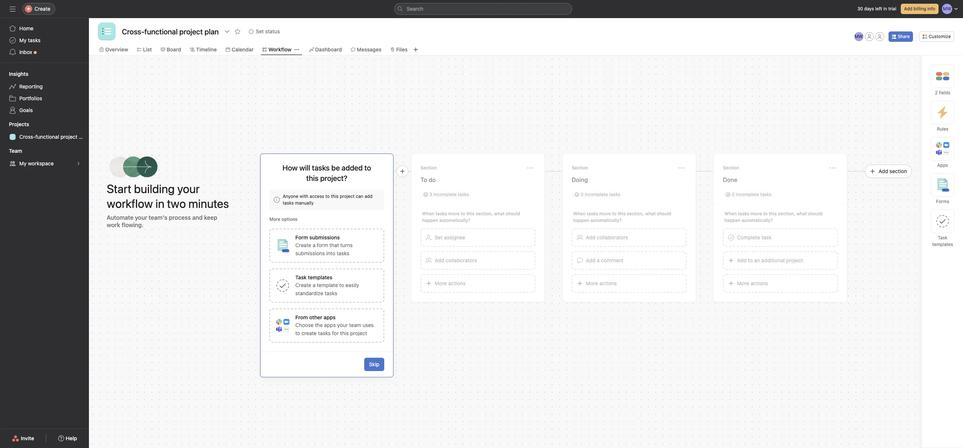 Task type: describe. For each thing, give the bounding box(es) containing it.
to down 3 incomplete tasks
[[461, 211, 465, 217]]

2 fields
[[935, 90, 951, 96]]

mw
[[855, 34, 863, 39]]

my for my workspace
[[19, 160, 27, 167]]

see details, my workspace image
[[76, 162, 81, 166]]

add left billing
[[904, 6, 913, 11]]

tasks up 'complete'
[[738, 211, 750, 217]]

invite button
[[7, 433, 39, 446]]

teams element
[[0, 145, 89, 171]]

3 incomplete tasks
[[430, 192, 469, 198]]

project inside button
[[786, 258, 803, 264]]

will
[[299, 164, 310, 172]]

functional
[[35, 134, 59, 140]]

the
[[315, 322, 323, 329]]

start
[[107, 182, 131, 196]]

done button
[[723, 173, 838, 187]]

add a comment button
[[572, 252, 687, 270]]

when for doing
[[573, 211, 586, 217]]

incomplete for doing
[[585, 192, 608, 198]]

create for task templates
[[295, 282, 311, 289]]

should for doing
[[657, 211, 671, 217]]

apps
[[324, 322, 336, 329]]

anyone
[[283, 194, 298, 199]]

add to an additional project
[[737, 258, 803, 264]]

done
[[723, 177, 738, 183]]

insights element
[[0, 67, 89, 118]]

add for bottom add collaborators button
[[435, 258, 444, 264]]

to
[[421, 177, 427, 183]]

an
[[754, 258, 760, 264]]

goals link
[[4, 105, 85, 116]]

0 vertical spatial your
[[177, 182, 200, 196]]

2
[[935, 90, 938, 96]]

tasks inside form submissions create a form that turns submissions into tasks
[[337, 251, 349, 257]]

skip button
[[364, 358, 384, 372]]

customize
[[929, 34, 951, 39]]

when for done
[[725, 211, 737, 217]]

show options image
[[224, 29, 230, 34]]

plan
[[79, 134, 89, 140]]

how
[[283, 164, 298, 172]]

this project?
[[306, 174, 347, 183]]

create
[[302, 331, 317, 337]]

this for done
[[769, 211, 777, 217]]

two minutes
[[167, 197, 229, 211]]

happen for done
[[725, 218, 741, 223]]

to inside from other apps choose the apps your team uses to create tasks for this project
[[295, 331, 300, 337]]

anyone with access to this project can add tasks manually
[[283, 194, 373, 206]]

to do button
[[421, 173, 536, 187]]

hide sidebar image
[[10, 6, 16, 12]]

calendar
[[232, 46, 254, 53]]

doing button
[[572, 173, 687, 187]]

calendar link
[[226, 46, 254, 54]]

section for doing
[[572, 165, 588, 171]]

move for doing
[[600, 211, 611, 217]]

building
[[134, 182, 175, 196]]

1 vertical spatial add collaborators
[[435, 258, 477, 264]]

set for set assignee
[[435, 235, 443, 241]]

tasks inside from other apps choose the apps your team uses to create tasks for this project
[[318, 331, 331, 337]]

form
[[317, 242, 328, 249]]

add for add to an additional project button
[[737, 258, 747, 264]]

uses
[[363, 322, 374, 329]]

automatically? for doing
[[591, 218, 622, 223]]

share
[[898, 34, 910, 39]]

overview link
[[99, 46, 128, 54]]

automatically? for done
[[742, 218, 773, 223]]

add billing info button
[[901, 4, 939, 14]]

complete
[[737, 235, 760, 241]]

when for to do
[[422, 211, 434, 217]]

into
[[326, 251, 335, 257]]

set assignee
[[435, 235, 465, 241]]

list image
[[102, 27, 111, 36]]

add billing info
[[904, 6, 935, 11]]

when tasks move to this section, what should happen automatically? for to do
[[422, 211, 520, 223]]

workflow link
[[263, 46, 292, 54]]

tasks down done 'button'
[[760, 192, 772, 198]]

insights
[[9, 71, 28, 77]]

move for to do
[[448, 211, 460, 217]]

team
[[9, 148, 22, 154]]

cross-functional project plan link
[[4, 131, 89, 143]]

when tasks move to this section, what should happen automatically? for done
[[725, 211, 823, 223]]

add for add a comment button
[[586, 258, 596, 264]]

projects button
[[0, 121, 29, 128]]

workspace
[[28, 160, 54, 167]]

help button
[[53, 433, 82, 446]]

section for done
[[723, 165, 739, 171]]

dashboard link
[[309, 46, 342, 54]]

rules
[[937, 126, 949, 132]]

task templates create a template to easily standardize tasks
[[295, 275, 359, 297]]

my for my tasks
[[19, 37, 27, 43]]

workflow
[[107, 197, 153, 211]]

tasks inside anyone with access to this project can add tasks manually
[[283, 201, 294, 206]]

goals
[[19, 107, 33, 113]]

projects element
[[0, 118, 89, 145]]

create for form submissions
[[295, 242, 311, 249]]

access
[[310, 194, 324, 199]]

skip
[[369, 362, 380, 368]]

days
[[864, 6, 874, 11]]

other apps
[[309, 315, 336, 321]]

to inside task templates create a template to easily standardize tasks
[[339, 282, 344, 289]]

3
[[430, 192, 432, 198]]

incomplete for done
[[736, 192, 759, 198]]

project inside from other apps choose the apps your team uses to create tasks for this project
[[350, 331, 367, 337]]

choose
[[295, 322, 314, 329]]

comment
[[601, 258, 624, 264]]

my tasks
[[19, 37, 41, 43]]

apps
[[937, 163, 948, 168]]

what for done
[[797, 211, 807, 217]]

standardize
[[295, 291, 323, 297]]

tasks inside how will tasks be added to this project?
[[312, 164, 330, 172]]

add tab image
[[413, 47, 419, 53]]

from other apps choose the apps your team uses to create tasks for this project
[[295, 315, 374, 337]]

tasks inside my tasks link
[[28, 37, 41, 43]]



Task type: vqa. For each thing, say whether or not it's contained in the screenshot.
the bottom 15
no



Task type: locate. For each thing, give the bounding box(es) containing it.
collaborators
[[597, 235, 628, 241], [446, 258, 477, 264]]

incomplete down doing
[[585, 192, 608, 198]]

project left can
[[340, 194, 355, 199]]

projects
[[9, 121, 29, 127]]

form submissions
[[295, 235, 340, 241]]

in inside start building your workflow in two minutes automate your team's process and keep work flowing.
[[156, 197, 165, 211]]

1 0 incomplete tasks from the left
[[581, 192, 620, 198]]

to inside how will tasks be added to this project?
[[364, 164, 371, 172]]

this
[[331, 194, 339, 199], [467, 211, 475, 217], [618, 211, 626, 217], [769, 211, 777, 217], [340, 331, 349, 337]]

0 vertical spatial a
[[313, 242, 316, 249]]

1 horizontal spatial add collaborators
[[586, 235, 628, 241]]

30 days left in trial
[[858, 6, 897, 11]]

automatically? for to do
[[439, 218, 471, 223]]

your
[[177, 182, 200, 196], [135, 215, 147, 221], [337, 322, 348, 329]]

to right access
[[325, 194, 330, 199]]

2 vertical spatial a
[[313, 282, 316, 289]]

search list box
[[394, 3, 572, 15]]

incomplete down done
[[736, 192, 759, 198]]

my inside my tasks link
[[19, 37, 27, 43]]

2 when from the left
[[573, 211, 586, 217]]

2 vertical spatial your
[[337, 322, 348, 329]]

tasks down template
[[325, 291, 337, 297]]

0 vertical spatial add collaborators button
[[572, 229, 687, 247]]

0 down doing
[[581, 192, 584, 198]]

2 0 from the left
[[732, 192, 735, 198]]

to up task
[[763, 211, 768, 217]]

doing
[[572, 177, 588, 183]]

info
[[928, 6, 935, 11]]

my tasks link
[[4, 34, 85, 46]]

1 happen from the left
[[422, 218, 438, 223]]

1 horizontal spatial when
[[573, 211, 586, 217]]

1 horizontal spatial add collaborators button
[[572, 229, 687, 247]]

add for top add collaborators button
[[586, 235, 596, 241]]

add section button
[[865, 165, 912, 178]]

when down doing
[[573, 211, 586, 217]]

collaborators down assignee
[[446, 258, 477, 264]]

your up for
[[337, 322, 348, 329]]

0 horizontal spatial collaborators
[[446, 258, 477, 264]]

add collaborators
[[586, 235, 628, 241], [435, 258, 477, 264]]

section, up complete task button
[[778, 211, 795, 217]]

search
[[407, 6, 423, 12]]

tab actions image
[[294, 47, 299, 52]]

1 vertical spatial my
[[19, 160, 27, 167]]

set left assignee
[[435, 235, 443, 241]]

1 horizontal spatial section,
[[627, 211, 644, 217]]

a inside task templates create a template to easily standardize tasks
[[313, 282, 316, 289]]

1 horizontal spatial move
[[600, 211, 611, 217]]

section, down doing button
[[627, 211, 644, 217]]

tasks down 'turns'
[[337, 251, 349, 257]]

tasks down anyone
[[283, 201, 294, 206]]

3 happen from the left
[[725, 218, 741, 223]]

2 my from the top
[[19, 160, 27, 167]]

0 horizontal spatial when tasks move to this section, what should happen automatically?
[[422, 211, 520, 223]]

when down done
[[725, 211, 737, 217]]

0 horizontal spatial move
[[448, 211, 460, 217]]

1 vertical spatial in
[[156, 197, 165, 211]]

what
[[494, 211, 505, 217], [645, 211, 656, 217], [797, 211, 807, 217]]

section, for doing
[[627, 211, 644, 217]]

left
[[875, 6, 882, 11]]

add
[[904, 6, 913, 11], [879, 168, 888, 175], [586, 235, 596, 241], [435, 258, 444, 264], [586, 258, 596, 264], [737, 258, 747, 264]]

2 what from the left
[[645, 211, 656, 217]]

0 horizontal spatial your
[[135, 215, 147, 221]]

0 vertical spatial my
[[19, 37, 27, 43]]

a left comment
[[597, 258, 600, 264]]

2 horizontal spatial happen
[[725, 218, 741, 223]]

in right left at right top
[[884, 6, 887, 11]]

1 horizontal spatial incomplete
[[585, 192, 608, 198]]

to inside anyone with access to this project can add tasks manually
[[325, 194, 330, 199]]

this inside from other apps choose the apps your team uses to create tasks for this project
[[340, 331, 349, 337]]

my down team
[[19, 160, 27, 167]]

do
[[429, 177, 436, 183]]

tasks down doing
[[587, 211, 598, 217]]

my up inbox
[[19, 37, 27, 43]]

from
[[295, 315, 308, 321]]

1 my from the top
[[19, 37, 27, 43]]

this up task
[[769, 211, 777, 217]]

add left the an
[[737, 258, 747, 264]]

2 move from the left
[[600, 211, 611, 217]]

add left section
[[879, 168, 888, 175]]

section up to do
[[421, 165, 437, 171]]

happen for to do
[[422, 218, 438, 223]]

1 section from the left
[[421, 165, 437, 171]]

3 when tasks move to this section, what should happen automatically? from the left
[[725, 211, 823, 223]]

options
[[282, 217, 298, 222]]

when
[[422, 211, 434, 217], [573, 211, 586, 217], [725, 211, 737, 217]]

more
[[269, 217, 280, 222]]

to right added
[[364, 164, 371, 172]]

add collaborators up add a comment
[[586, 235, 628, 241]]

work flowing.
[[107, 222, 143, 229]]

your up two minutes
[[177, 182, 200, 196]]

2 horizontal spatial when
[[725, 211, 737, 217]]

tasks down the to do button
[[458, 192, 469, 198]]

to left the an
[[748, 258, 753, 264]]

section, for to do
[[476, 211, 493, 217]]

files link
[[390, 46, 408, 54]]

automatically?
[[439, 218, 471, 223], [591, 218, 622, 223], [742, 218, 773, 223]]

cross-
[[19, 134, 35, 140]]

this right access
[[331, 194, 339, 199]]

0 vertical spatial in
[[884, 6, 887, 11]]

add collaborators down assignee
[[435, 258, 477, 264]]

create up the standardize at the bottom left
[[295, 282, 311, 289]]

0 down done
[[732, 192, 735, 198]]

add collaborators button
[[572, 229, 687, 247], [421, 252, 536, 270]]

1 horizontal spatial what
[[645, 211, 656, 217]]

this for to do
[[467, 211, 475, 217]]

project left plan
[[61, 134, 77, 140]]

1 what from the left
[[494, 211, 505, 217]]

2 horizontal spatial when tasks move to this section, what should happen automatically?
[[725, 211, 823, 223]]

tasks down 3 incomplete tasks
[[436, 211, 447, 217]]

0 incomplete tasks
[[581, 192, 620, 198], [732, 192, 772, 198]]

0 horizontal spatial automatically?
[[439, 218, 471, 223]]

portfolios link
[[4, 93, 85, 105]]

more options
[[269, 217, 298, 222]]

0 incomplete tasks for doing
[[581, 192, 620, 198]]

add collaborators button up add a comment button
[[572, 229, 687, 247]]

global element
[[0, 18, 89, 63]]

1 horizontal spatial when tasks move to this section, what should happen automatically?
[[573, 211, 671, 223]]

0 horizontal spatial happen
[[422, 218, 438, 223]]

1 horizontal spatial in
[[884, 6, 887, 11]]

a inside form submissions create a form that turns submissions into tasks
[[313, 242, 316, 249]]

happen
[[422, 218, 438, 223], [573, 218, 589, 223], [725, 218, 741, 223]]

your left team's on the top left of the page
[[135, 215, 147, 221]]

my inside my workspace link
[[19, 160, 27, 167]]

section for to do
[[421, 165, 437, 171]]

keep
[[204, 215, 217, 221]]

30
[[858, 6, 863, 11]]

in
[[884, 6, 887, 11], [156, 197, 165, 211]]

0 horizontal spatial in
[[156, 197, 165, 211]]

section, up set assignee button
[[476, 211, 493, 217]]

incomplete for to do
[[434, 192, 457, 198]]

board link
[[161, 46, 181, 54]]

create up submissions
[[295, 242, 311, 249]]

team
[[349, 322, 361, 329]]

to inside add to an additional project button
[[748, 258, 753, 264]]

2 horizontal spatial should
[[808, 211, 823, 217]]

0 horizontal spatial add collaborators
[[435, 258, 477, 264]]

1 horizontal spatial section
[[572, 165, 588, 171]]

2 horizontal spatial section
[[723, 165, 739, 171]]

add left comment
[[586, 258, 596, 264]]

0 vertical spatial collaborators
[[597, 235, 628, 241]]

timeline link
[[190, 46, 217, 54]]

2 section from the left
[[572, 165, 588, 171]]

move
[[448, 211, 460, 217], [600, 211, 611, 217], [751, 211, 762, 217]]

happen for doing
[[573, 218, 589, 223]]

1 when from the left
[[422, 211, 434, 217]]

inbox link
[[4, 46, 85, 58]]

tasks inside task templates create a template to easily standardize tasks
[[325, 291, 337, 297]]

3 move from the left
[[751, 211, 762, 217]]

inbox
[[19, 49, 32, 55]]

2 vertical spatial create
[[295, 282, 311, 289]]

set status button
[[246, 26, 283, 37]]

create inside task templates create a template to easily standardize tasks
[[295, 282, 311, 289]]

home
[[19, 25, 33, 32]]

0 incomplete tasks for done
[[732, 192, 772, 198]]

1 vertical spatial collaborators
[[446, 258, 477, 264]]

add collaborators button down set assignee button
[[421, 252, 536, 270]]

0 for doing
[[581, 192, 584, 198]]

a left form
[[313, 242, 316, 249]]

2 incomplete from the left
[[585, 192, 608, 198]]

section
[[890, 168, 907, 175]]

project
[[61, 134, 77, 140], [340, 194, 355, 199], [786, 258, 803, 264], [350, 331, 367, 337]]

list
[[143, 46, 152, 53]]

3 incomplete from the left
[[736, 192, 759, 198]]

3 automatically? from the left
[[742, 218, 773, 223]]

mw button
[[855, 32, 863, 41]]

what for to do
[[494, 211, 505, 217]]

2 should from the left
[[657, 211, 671, 217]]

tasks down the
[[318, 331, 331, 337]]

messages
[[357, 46, 382, 53]]

a for form submissions create a form that turns submissions into tasks
[[313, 242, 316, 249]]

3 section, from the left
[[778, 211, 795, 217]]

section up doing
[[572, 165, 588, 171]]

task templates
[[932, 235, 953, 248]]

board
[[167, 46, 181, 53]]

to down doing button
[[612, 211, 617, 217]]

3 should from the left
[[808, 211, 823, 217]]

my workspace link
[[4, 158, 85, 170]]

your inside from other apps choose the apps your team uses to create tasks for this project
[[337, 322, 348, 329]]

complete task
[[737, 235, 772, 241]]

0 horizontal spatial 0
[[581, 192, 584, 198]]

2 section, from the left
[[627, 211, 644, 217]]

1 when tasks move to this section, what should happen automatically? from the left
[[422, 211, 520, 223]]

add to starred image
[[235, 29, 241, 34]]

task templates
[[295, 275, 332, 281]]

collaborators up comment
[[597, 235, 628, 241]]

3 when from the left
[[725, 211, 737, 217]]

manually
[[295, 201, 314, 206]]

1 incomplete from the left
[[434, 192, 457, 198]]

3 what from the left
[[797, 211, 807, 217]]

1 horizontal spatial automatically?
[[591, 218, 622, 223]]

complete task button
[[723, 229, 838, 247]]

task
[[938, 235, 948, 241]]

0 incomplete tasks down done
[[732, 192, 772, 198]]

0 vertical spatial set
[[256, 28, 264, 34]]

should for done
[[808, 211, 823, 217]]

1 horizontal spatial your
[[177, 182, 200, 196]]

1 vertical spatial add collaborators button
[[421, 252, 536, 270]]

0 horizontal spatial add collaborators button
[[421, 252, 536, 270]]

and
[[192, 215, 203, 221]]

project right additional
[[786, 258, 803, 264]]

help
[[66, 436, 77, 442]]

create
[[34, 6, 50, 12], [295, 242, 311, 249], [295, 282, 311, 289]]

trial
[[889, 6, 897, 11]]

1 0 from the left
[[581, 192, 584, 198]]

to left the easily at the left of page
[[339, 282, 344, 289]]

tasks down doing button
[[609, 192, 620, 198]]

easily
[[346, 282, 359, 289]]

automate
[[107, 215, 133, 221]]

project inside anyone with access to this project can add tasks manually
[[340, 194, 355, 199]]

1 section, from the left
[[476, 211, 493, 217]]

2 horizontal spatial automatically?
[[742, 218, 773, 223]]

should for to do
[[506, 211, 520, 217]]

in up team's on the top left of the page
[[156, 197, 165, 211]]

2 horizontal spatial what
[[797, 211, 807, 217]]

team button
[[0, 148, 22, 155]]

when tasks move to this section, what should happen automatically? for doing
[[573, 211, 671, 223]]

1 vertical spatial set
[[435, 235, 443, 241]]

this inside anyone with access to this project can add tasks manually
[[331, 194, 339, 199]]

tasks down home
[[28, 37, 41, 43]]

submissions
[[295, 251, 325, 257]]

add up add a comment
[[586, 235, 596, 241]]

0 vertical spatial create
[[34, 6, 50, 12]]

0 horizontal spatial incomplete
[[434, 192, 457, 198]]

0 for done
[[732, 192, 735, 198]]

3 section from the left
[[723, 165, 739, 171]]

set inside button
[[435, 235, 443, 241]]

add
[[365, 194, 373, 199]]

move for done
[[751, 211, 762, 217]]

2 automatically? from the left
[[591, 218, 622, 223]]

1 vertical spatial a
[[597, 258, 600, 264]]

how will tasks be added to this project?
[[283, 164, 371, 183]]

this right for
[[340, 331, 349, 337]]

dashboard
[[315, 46, 342, 53]]

0 horizontal spatial should
[[506, 211, 520, 217]]

create inside form submissions create a form that turns submissions into tasks
[[295, 242, 311, 249]]

this down doing button
[[618, 211, 626, 217]]

this for doing
[[618, 211, 626, 217]]

customize button
[[920, 32, 954, 42]]

tasks up this project?
[[312, 164, 330, 172]]

that
[[329, 242, 339, 249]]

2 horizontal spatial move
[[751, 211, 762, 217]]

2 horizontal spatial your
[[337, 322, 348, 329]]

0 vertical spatial add collaborators
[[586, 235, 628, 241]]

None text field
[[120, 25, 221, 38]]

2 horizontal spatial section,
[[778, 211, 795, 217]]

1 should from the left
[[506, 211, 520, 217]]

list link
[[137, 46, 152, 54]]

insights button
[[0, 70, 28, 78]]

2 0 incomplete tasks from the left
[[732, 192, 772, 198]]

0 horizontal spatial section,
[[476, 211, 493, 217]]

create up home link
[[34, 6, 50, 12]]

a for task templates create a template to easily standardize tasks
[[313, 282, 316, 289]]

my
[[19, 37, 27, 43], [19, 160, 27, 167]]

a down task templates
[[313, 282, 316, 289]]

add section
[[879, 168, 907, 175]]

incomplete right 3
[[434, 192, 457, 198]]

start building your workflow in two minutes automate your team's process and keep work flowing.
[[107, 182, 229, 229]]

when down 3
[[422, 211, 434, 217]]

project down team
[[350, 331, 367, 337]]

add down set assignee on the bottom left of the page
[[435, 258, 444, 264]]

0 horizontal spatial what
[[494, 211, 505, 217]]

reporting link
[[4, 81, 85, 93]]

0 horizontal spatial section
[[421, 165, 437, 171]]

1 horizontal spatial 0 incomplete tasks
[[732, 192, 772, 198]]

fields
[[939, 90, 951, 96]]

0 horizontal spatial when
[[422, 211, 434, 217]]

1 horizontal spatial happen
[[573, 218, 589, 223]]

set inside dropdown button
[[256, 28, 264, 34]]

set status
[[256, 28, 280, 34]]

section, for done
[[778, 211, 795, 217]]

1 move from the left
[[448, 211, 460, 217]]

0 incomplete tasks down doing
[[581, 192, 620, 198]]

2 when tasks move to this section, what should happen automatically? from the left
[[573, 211, 671, 223]]

1 automatically? from the left
[[439, 218, 471, 223]]

1 horizontal spatial should
[[657, 211, 671, 217]]

set left status
[[256, 28, 264, 34]]

overview
[[105, 46, 128, 53]]

2 horizontal spatial incomplete
[[736, 192, 759, 198]]

0 horizontal spatial 0 incomplete tasks
[[581, 192, 620, 198]]

0 horizontal spatial set
[[256, 28, 264, 34]]

to down choose
[[295, 331, 300, 337]]

set for set status
[[256, 28, 264, 34]]

1 vertical spatial create
[[295, 242, 311, 249]]

what for doing
[[645, 211, 656, 217]]

this up set assignee button
[[467, 211, 475, 217]]

add a comment
[[586, 258, 624, 264]]

team's
[[149, 215, 167, 221]]

1 horizontal spatial collaborators
[[597, 235, 628, 241]]

additional
[[762, 258, 785, 264]]

1 vertical spatial your
[[135, 215, 147, 221]]

0
[[581, 192, 584, 198], [732, 192, 735, 198]]

files
[[396, 46, 408, 53]]

a inside button
[[597, 258, 600, 264]]

section up done
[[723, 165, 739, 171]]

reporting
[[19, 83, 43, 90]]

create inside create popup button
[[34, 6, 50, 12]]

1 horizontal spatial 0
[[732, 192, 735, 198]]

1 horizontal spatial set
[[435, 235, 443, 241]]

2 happen from the left
[[573, 218, 589, 223]]



